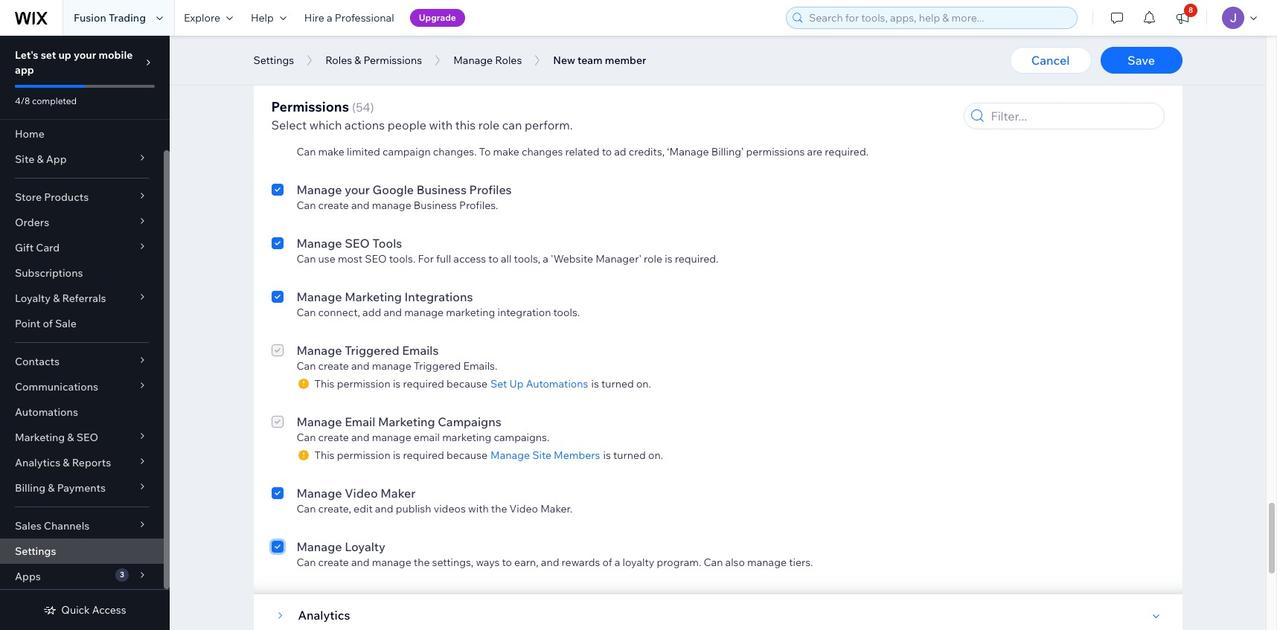 Task type: describe. For each thing, give the bounding box(es) containing it.
billing & payments
[[15, 482, 106, 495]]

quick
[[61, 604, 90, 617]]

integrations
[[405, 290, 473, 305]]

related
[[566, 145, 600, 159]]

permissions inside manage facebook & instagram ads can view and edit a campaign. to buy or change a subscription, 'manage billing' permissions are also required.
[[684, 92, 743, 105]]

billing
[[15, 482, 46, 495]]

8 button
[[1167, 0, 1200, 36]]

email
[[345, 415, 376, 430]]

campaign.
[[393, 92, 444, 105]]

set
[[491, 378, 507, 391]]

credits,
[[629, 145, 665, 159]]

publish
[[396, 503, 432, 516]]

set
[[41, 48, 56, 62]]

loyalty & referrals
[[15, 292, 106, 305]]

also inside manage facebook & instagram ads can view and edit a campaign. to buy or change a subscription, 'manage billing' permissions are also required.
[[763, 92, 782, 105]]

changes
[[522, 145, 563, 159]]

maker
[[381, 486, 416, 501]]

billing & payments button
[[0, 476, 164, 501]]

marketing inside 'popup button'
[[15, 431, 65, 445]]

the inside manage video maker can create, edit and publish videos with the video maker.
[[491, 503, 508, 516]]

permission for email
[[337, 449, 391, 462]]

set up automations button
[[488, 378, 592, 391]]

can inside 'manage your google business profiles can create and manage business profiles.'
[[297, 199, 316, 212]]

new
[[554, 54, 576, 67]]

settings for settings button
[[254, 54, 294, 67]]

a right ")"
[[385, 92, 391, 105]]

actions
[[345, 118, 385, 133]]

point
[[15, 317, 40, 331]]

required. inside manage facebook & instagram ads can view and edit a campaign. to buy or change a subscription, 'manage billing' permissions are also required.
[[785, 92, 829, 105]]

quick access
[[61, 604, 126, 617]]

permissions ( 54 ) select which actions people with this role can perform.
[[271, 98, 573, 133]]

this for triggered
[[315, 378, 335, 391]]

limited
[[347, 145, 380, 159]]

member
[[605, 54, 647, 67]]

hire a professional link
[[296, 0, 403, 36]]

sales
[[15, 520, 41, 533]]

are inside 'manage google ads can make limited campaign changes. to make changes related to ad credits, 'manage billing' permissions are required.'
[[808, 145, 823, 159]]

point of sale
[[15, 317, 77, 331]]

site & app button
[[0, 147, 164, 172]]

is up members at left bottom
[[592, 378, 599, 391]]

roles & permissions button
[[318, 49, 430, 71]]

0 vertical spatial business
[[417, 182, 467, 197]]

help button
[[242, 0, 296, 36]]

to inside manage seo tools can use most seo tools. for full access to all tools, a 'website manager' role is required.
[[489, 252, 499, 266]]

add
[[363, 306, 382, 319]]

manage for video
[[297, 486, 342, 501]]

manage social posts can create, manage and share social posts.
[[297, 22, 506, 51]]

and inside manage facebook & instagram ads can view and edit a campaign. to buy or change a subscription, 'manage billing' permissions are also required.
[[343, 92, 361, 105]]

permissions inside permissions ( 54 ) select which actions people with this role can perform.
[[271, 98, 349, 115]]

create inside 'manage triggered emails can create and manage triggered emails.'
[[318, 360, 349, 373]]

posts
[[382, 22, 413, 36]]

marketing inside manage email marketing campaigns can create and manage email marketing campaigns.
[[378, 415, 435, 430]]

on. for manage triggered emails
[[637, 378, 652, 391]]

maker.
[[541, 503, 573, 516]]

0 vertical spatial automations
[[526, 378, 589, 391]]

create inside manage loyalty can create and manage the settings, ways to earn, and rewards of a loyalty program. can also manage tiers.
[[318, 556, 349, 570]]

role inside permissions ( 54 ) select which actions people with this role can perform.
[[479, 118, 500, 133]]

because for emails
[[447, 378, 488, 391]]

create inside manage email marketing campaigns can create and manage email marketing campaigns.
[[318, 431, 349, 445]]

1 vertical spatial business
[[414, 199, 457, 212]]

manage inside manage email marketing campaigns can create and manage email marketing campaigns.
[[372, 431, 412, 445]]

54
[[356, 100, 371, 115]]

access
[[92, 604, 126, 617]]

quick access button
[[43, 604, 126, 617]]

on. for manage email marketing campaigns
[[649, 449, 664, 462]]

for
[[418, 252, 434, 266]]

tools,
[[514, 252, 541, 266]]

home link
[[0, 121, 164, 147]]

marketing & seo button
[[0, 425, 164, 451]]

and inside 'manage your google business profiles can create and manage business profiles.'
[[351, 199, 370, 212]]

upgrade button
[[410, 9, 465, 27]]

settings for settings link
[[15, 545, 56, 559]]

0 horizontal spatial video
[[345, 486, 378, 501]]

ways
[[476, 556, 500, 570]]

change
[[493, 92, 529, 105]]

loyalty inside dropdown button
[[15, 292, 51, 305]]

manage your google business profiles can create and manage business profiles.
[[297, 182, 512, 212]]

can inside manage marketing integrations can connect, add and manage marketing integration tools.
[[297, 306, 316, 319]]

'manage inside 'manage google ads can make limited campaign changes. to make changes related to ad credits, 'manage billing' permissions are required.'
[[668, 145, 709, 159]]

save
[[1128, 53, 1156, 68]]

and inside manage marketing integrations can connect, add and manage marketing integration tools.
[[384, 306, 402, 319]]

manage roles button
[[446, 49, 530, 71]]

card
[[36, 241, 60, 255]]

profiles
[[470, 182, 512, 197]]

required for emails
[[403, 378, 444, 391]]

with inside manage video maker can create, edit and publish videos with the video maker.
[[468, 503, 489, 516]]

settings,
[[432, 556, 474, 570]]

earn,
[[515, 556, 539, 570]]

manage for loyalty
[[297, 540, 342, 555]]

loyalty inside manage loyalty can create and manage the settings, ways to earn, and rewards of a loyalty program. can also manage tiers.
[[345, 540, 386, 555]]

loyalty & referrals button
[[0, 286, 164, 311]]

a inside manage loyalty can create and manage the settings, ways to earn, and rewards of a loyalty program. can also manage tiers.
[[615, 556, 621, 570]]

manage loyalty can create and manage the settings, ways to earn, and rewards of a loyalty program. can also manage tiers.
[[297, 540, 814, 570]]

analytics & reports
[[15, 457, 111, 470]]

cancel
[[1032, 53, 1070, 68]]

of inside manage loyalty can create and manage the settings, ways to earn, and rewards of a loyalty program. can also manage tiers.
[[603, 556, 613, 570]]

& inside manage facebook & instagram ads can view and edit a campaign. to buy or change a subscription, 'manage billing' permissions are also required.
[[403, 75, 411, 90]]

contacts
[[15, 355, 60, 369]]

to inside 'manage google ads can make limited campaign changes. to make changes related to ad credits, 'manage billing' permissions are required.'
[[602, 145, 612, 159]]

home
[[15, 127, 45, 141]]

new team member button
[[546, 49, 654, 71]]

is inside manage seo tools can use most seo tools. for full access to all tools, a 'website manager' role is required.
[[665, 252, 673, 266]]

professional
[[335, 11, 394, 25]]

people
[[388, 118, 427, 133]]

google inside 'manage google ads can make limited campaign changes. to make changes related to ad credits, 'manage billing' permissions are required.'
[[345, 129, 386, 144]]

products
[[44, 191, 89, 204]]

sales channels button
[[0, 514, 164, 539]]

0 horizontal spatial triggered
[[345, 343, 400, 358]]

2 make from the left
[[493, 145, 520, 159]]

manage for roles
[[454, 54, 493, 67]]

hire a professional
[[304, 11, 394, 25]]

of inside sidebar element
[[43, 317, 53, 331]]

and inside manage email marketing campaigns can create and manage email marketing campaigns.
[[351, 431, 370, 445]]

access
[[454, 252, 486, 266]]

mobile
[[99, 48, 133, 62]]

0 vertical spatial social
[[345, 22, 379, 36]]

1 horizontal spatial video
[[510, 503, 538, 516]]

0 vertical spatial seo
[[345, 236, 370, 251]]

manage inside 'manage triggered emails can create and manage triggered emails.'
[[372, 360, 412, 373]]

manage google ads can make limited campaign changes. to make changes related to ad credits, 'manage billing' permissions are required.
[[297, 129, 869, 159]]

manage for facebook
[[297, 75, 342, 90]]

'manage inside manage facebook & instagram ads can view and edit a campaign. to buy or change a subscription, 'manage billing' permissions are also required.
[[605, 92, 647, 105]]

payments
[[57, 482, 106, 495]]

1 vertical spatial social
[[445, 38, 475, 51]]

edit inside manage video maker can create, edit and publish videos with the video maker.
[[354, 503, 373, 516]]

orders button
[[0, 210, 164, 235]]

manage for social
[[297, 22, 342, 36]]

hire
[[304, 11, 325, 25]]

manage inside manage marketing integrations can connect, add and manage marketing integration tools.
[[405, 306, 444, 319]]

save button
[[1101, 47, 1183, 74]]

a right hire
[[327, 11, 333, 25]]

this for email
[[315, 449, 335, 462]]

required. for tools
[[675, 252, 719, 266]]

create, for social
[[318, 38, 351, 51]]

a right change
[[532, 92, 537, 105]]

manage for marketing
[[297, 290, 342, 305]]

& for seo
[[67, 431, 74, 445]]

ads inside manage facebook & instagram ads can view and edit a campaign. to buy or change a subscription, 'manage billing' permissions are also required.
[[473, 75, 495, 90]]

manage for google
[[297, 129, 342, 144]]

manage for your
[[297, 182, 342, 197]]

permissions inside roles & permissions button
[[364, 54, 422, 67]]

analytics & reports button
[[0, 451, 164, 476]]

site inside dropdown button
[[15, 153, 34, 166]]

can inside manage video maker can create, edit and publish videos with the video maker.
[[297, 503, 316, 516]]

help
[[251, 11, 274, 25]]



Task type: locate. For each thing, give the bounding box(es) containing it.
Filter... field
[[987, 104, 1160, 129]]

the inside manage loyalty can create and manage the settings, ways to earn, and rewards of a loyalty program. can also manage tiers.
[[414, 556, 430, 570]]

your inside 'manage your google business profiles can create and manage business profiles.'
[[345, 182, 370, 197]]

billing'
[[649, 92, 682, 105], [712, 145, 744, 159]]

1 vertical spatial triggered
[[414, 360, 461, 373]]

to left buy
[[446, 92, 458, 105]]

create inside 'manage your google business profiles can create and manage business profiles.'
[[318, 199, 349, 212]]

google up limited
[[345, 129, 386, 144]]

to inside manage facebook & instagram ads can view and edit a campaign. to buy or change a subscription, 'manage billing' permissions are also required.
[[446, 92, 458, 105]]

settings
[[254, 54, 294, 67], [15, 545, 56, 559]]

0 vertical spatial required
[[403, 378, 444, 391]]

analytics inside popup button
[[15, 457, 60, 470]]

1 horizontal spatial site
[[533, 449, 552, 462]]

site down home
[[15, 153, 34, 166]]

new team member
[[554, 54, 647, 67]]

1 vertical spatial turned
[[614, 449, 646, 462]]

with left this
[[429, 118, 453, 133]]

0 vertical spatial create,
[[318, 38, 351, 51]]

up
[[510, 378, 524, 391]]

billing' inside 'manage google ads can make limited campaign changes. to make changes related to ad credits, 'manage billing' permissions are required.'
[[712, 145, 744, 159]]

site & app
[[15, 153, 67, 166]]

manage inside manage facebook & instagram ads can view and edit a campaign. to buy or change a subscription, 'manage billing' permissions are also required.
[[297, 75, 342, 90]]

create, for video
[[318, 503, 351, 516]]

can inside manage email marketing campaigns can create and manage email marketing campaigns.
[[297, 431, 316, 445]]

manage for email
[[297, 415, 342, 430]]

sales channels
[[15, 520, 90, 533]]

of left sale
[[43, 317, 53, 331]]

completed
[[32, 95, 77, 106]]

2 required from the top
[[403, 449, 444, 462]]

'website
[[551, 252, 594, 266]]

seo up reports
[[76, 431, 98, 445]]

required. for ads
[[825, 145, 869, 159]]

1 vertical spatial marketing
[[378, 415, 435, 430]]

because down campaigns
[[447, 449, 488, 462]]

0 horizontal spatial permissions
[[271, 98, 349, 115]]

loyalty up point
[[15, 292, 51, 305]]

marketing up analytics & reports
[[15, 431, 65, 445]]

campaigns
[[438, 415, 502, 430]]

manage up tools
[[372, 199, 412, 212]]

google
[[345, 129, 386, 144], [373, 182, 414, 197]]

to left ad
[[602, 145, 612, 159]]

with inside permissions ( 54 ) select which actions people with this role can perform.
[[429, 118, 453, 133]]

0 vertical spatial because
[[447, 378, 488, 391]]

manage left "email"
[[372, 431, 412, 445]]

use
[[318, 252, 336, 266]]

& for referrals
[[53, 292, 60, 305]]

seo down tools
[[365, 252, 387, 266]]

0 horizontal spatial roles
[[326, 54, 352, 67]]

cancel button
[[1010, 47, 1092, 74]]

automations down communications
[[15, 406, 78, 419]]

1 vertical spatial analytics
[[298, 608, 350, 623]]

1 vertical spatial required
[[403, 449, 444, 462]]

settings down help button
[[254, 54, 294, 67]]

2 permission from the top
[[337, 449, 391, 462]]

0 vertical spatial triggered
[[345, 343, 400, 358]]

video left maker.
[[510, 503, 538, 516]]

required.
[[785, 92, 829, 105], [825, 145, 869, 159], [675, 252, 719, 266]]

the right videos at the left bottom of the page
[[491, 503, 508, 516]]

referrals
[[62, 292, 106, 305]]

roles down the posts.
[[495, 54, 522, 67]]

0 horizontal spatial billing'
[[649, 92, 682, 105]]

perform.
[[525, 118, 573, 133]]

manage inside manage email marketing campaigns can create and manage email marketing campaigns.
[[297, 415, 342, 430]]

with right videos at the left bottom of the page
[[468, 503, 489, 516]]

0 vertical spatial marketing
[[446, 306, 496, 319]]

the left settings,
[[414, 556, 430, 570]]

the
[[491, 503, 508, 516], [414, 556, 430, 570]]

0 vertical spatial tools.
[[389, 252, 416, 266]]

2 vertical spatial to
[[502, 556, 512, 570]]

1 vertical spatial tools.
[[554, 306, 580, 319]]

1 vertical spatial settings
[[15, 545, 56, 559]]

permissions down 'manage social posts can create, manage and share social posts.'
[[364, 54, 422, 67]]

business down changes.
[[417, 182, 467, 197]]

analytics for analytics & reports
[[15, 457, 60, 470]]

0 vertical spatial analytics
[[15, 457, 60, 470]]

4 create from the top
[[318, 556, 349, 570]]

roles inside button
[[495, 54, 522, 67]]

1 vertical spatial this
[[315, 449, 335, 462]]

store products button
[[0, 185, 164, 210]]

'manage right credits, at the top of page
[[668, 145, 709, 159]]

store products
[[15, 191, 89, 204]]

because for marketing
[[447, 449, 488, 462]]

manage inside manage marketing integrations can connect, add and manage marketing integration tools.
[[297, 290, 342, 305]]

1 horizontal spatial social
[[445, 38, 475, 51]]

1 vertical spatial 'manage
[[668, 145, 709, 159]]

settings button
[[246, 49, 302, 71]]

& up facebook
[[355, 54, 361, 67]]

can inside 'manage google ads can make limited campaign changes. to make changes related to ad credits, 'manage billing' permissions are required.'
[[297, 145, 316, 159]]

0 horizontal spatial site
[[15, 153, 34, 166]]

1 horizontal spatial the
[[491, 503, 508, 516]]

1 vertical spatial with
[[468, 503, 489, 516]]

instagram
[[413, 75, 471, 90]]

1 horizontal spatial role
[[644, 252, 663, 266]]

communications button
[[0, 375, 164, 400]]

your down limited
[[345, 182, 370, 197]]

1 vertical spatial to
[[479, 145, 491, 159]]

manage inside 'manage your google business profiles can create and manage business profiles.'
[[297, 182, 342, 197]]

& left reports
[[63, 457, 70, 470]]

0 vertical spatial permission
[[337, 378, 391, 391]]

emails.
[[464, 360, 498, 373]]

can
[[503, 118, 522, 133]]

0 horizontal spatial make
[[318, 145, 345, 159]]

share
[[416, 38, 443, 51]]

1 vertical spatial your
[[345, 182, 370, 197]]

triggered down add
[[345, 343, 400, 358]]

0 vertical spatial google
[[345, 129, 386, 144]]

0 vertical spatial also
[[763, 92, 782, 105]]

0 vertical spatial permissions
[[684, 92, 743, 105]]

which
[[310, 118, 342, 133]]

tools. inside manage seo tools can use most seo tools. for full access to all tools, a 'website manager' role is required.
[[389, 252, 416, 266]]

& inside dropdown button
[[37, 153, 44, 166]]

0 vertical spatial billing'
[[649, 92, 682, 105]]

1 horizontal spatial settings
[[254, 54, 294, 67]]

& down subscriptions
[[53, 292, 60, 305]]

to left all
[[489, 252, 499, 266]]

seo up most on the left top of page
[[345, 236, 370, 251]]

1 permission from the top
[[337, 378, 391, 391]]

communications
[[15, 381, 98, 394]]

campaigns.
[[494, 431, 550, 445]]

can inside 'manage social posts can create, manage and share social posts.'
[[297, 38, 316, 51]]

1 vertical spatial edit
[[354, 503, 373, 516]]

manage down integrations
[[405, 306, 444, 319]]

0 vertical spatial ads
[[473, 75, 495, 90]]

business left "profiles." on the top left of the page
[[414, 199, 457, 212]]

1 vertical spatial the
[[414, 556, 430, 570]]

manage inside 'manage social posts can create, manage and share social posts.'
[[354, 38, 393, 51]]

let's set up your mobile app
[[15, 48, 133, 77]]

0 horizontal spatial automations
[[15, 406, 78, 419]]

ads up campaign
[[389, 129, 411, 144]]

manage inside 'manage your google business profiles can create and manage business profiles.'
[[372, 199, 412, 212]]

manager'
[[596, 252, 642, 266]]

manage inside 'manage triggered emails can create and manage triggered emails.'
[[297, 343, 342, 358]]

rewards
[[562, 556, 601, 570]]

tools.
[[389, 252, 416, 266], [554, 306, 580, 319]]

& up analytics & reports
[[67, 431, 74, 445]]

manage inside manage seo tools can use most seo tools. for full access to all tools, a 'website manager' role is required.
[[297, 236, 342, 251]]

a inside manage seo tools can use most seo tools. for full access to all tools, a 'website manager' role is required.
[[543, 252, 549, 266]]

is right members at left bottom
[[604, 449, 611, 462]]

& inside button
[[355, 54, 361, 67]]

a
[[327, 11, 333, 25], [385, 92, 391, 105], [532, 92, 537, 105], [543, 252, 549, 266], [615, 556, 621, 570]]

manage inside manage loyalty can create and manage the settings, ways to earn, and rewards of a loyalty program. can also manage tiers.
[[297, 540, 342, 555]]

0 horizontal spatial to
[[446, 92, 458, 105]]

0 vertical spatial are
[[745, 92, 760, 105]]

social up roles & permissions
[[345, 22, 379, 36]]

and inside 'manage social posts can create, manage and share social posts.'
[[396, 38, 414, 51]]

0 horizontal spatial also
[[726, 556, 745, 570]]

0 horizontal spatial analytics
[[15, 457, 60, 470]]

marketing up "email"
[[378, 415, 435, 430]]

is down manage email marketing campaigns can create and manage email marketing campaigns.
[[393, 449, 401, 462]]

& right billing
[[48, 482, 55, 495]]

full
[[436, 252, 451, 266]]

0 horizontal spatial tools.
[[389, 252, 416, 266]]

settings inside sidebar element
[[15, 545, 56, 559]]

roles up view
[[326, 54, 352, 67]]

profiles.
[[460, 199, 499, 212]]

& left app
[[37, 153, 44, 166]]

0 horizontal spatial are
[[745, 92, 760, 105]]

0 vertical spatial settings
[[254, 54, 294, 67]]

sidebar element
[[0, 36, 170, 631]]

manage seo tools can use most seo tools. for full access to all tools, a 'website manager' role is required.
[[297, 236, 719, 266]]

1 horizontal spatial billing'
[[712, 145, 744, 159]]

apps
[[15, 570, 41, 584]]

manage inside manage video maker can create, edit and publish videos with the video maker.
[[297, 486, 342, 501]]

1 vertical spatial on.
[[649, 449, 664, 462]]

store
[[15, 191, 42, 204]]

a left loyalty
[[615, 556, 621, 570]]

manage down 'emails' on the bottom left
[[372, 360, 412, 373]]

seo inside marketing & seo 'popup button'
[[76, 431, 98, 445]]

None checkbox
[[271, 127, 283, 159], [271, 413, 283, 462], [271, 485, 283, 516], [271, 538, 283, 570], [271, 127, 283, 159], [271, 413, 283, 462], [271, 485, 283, 516], [271, 538, 283, 570]]

integration
[[498, 306, 551, 319]]

business
[[417, 182, 467, 197], [414, 199, 457, 212]]

& for permissions
[[355, 54, 361, 67]]

analytics
[[15, 457, 60, 470], [298, 608, 350, 623]]

2 roles from the left
[[495, 54, 522, 67]]

also inside manage loyalty can create and manage the settings, ways to earn, and rewards of a loyalty program. can also manage tiers.
[[726, 556, 745, 570]]

are inside manage facebook & instagram ads can view and edit a campaign. to buy or change a subscription, 'manage billing' permissions are also required.
[[745, 92, 760, 105]]

required down 'emails' on the bottom left
[[403, 378, 444, 391]]

1 create, from the top
[[318, 38, 351, 51]]

make down can
[[493, 145, 520, 159]]

1 vertical spatial create,
[[318, 503, 351, 516]]

manage inside 'manage social posts can create, manage and share social posts.'
[[297, 22, 342, 36]]

1 horizontal spatial tools.
[[554, 306, 580, 319]]

to
[[446, 92, 458, 105], [479, 145, 491, 159]]

billing' inside manage facebook & instagram ads can view and edit a campaign. to buy or change a subscription, 'manage billing' permissions are also required.
[[649, 92, 682, 105]]

1 vertical spatial seo
[[365, 252, 387, 266]]

required down "email"
[[403, 449, 444, 462]]

1 because from the top
[[447, 378, 488, 391]]

0 vertical spatial of
[[43, 317, 53, 331]]

1 vertical spatial are
[[808, 145, 823, 159]]

4/8 completed
[[15, 95, 77, 106]]

0 vertical spatial loyalty
[[15, 292, 51, 305]]

to inside 'manage google ads can make limited campaign changes. to make changes related to ad credits, 'manage billing' permissions are required.'
[[479, 145, 491, 159]]

most
[[338, 252, 363, 266]]

subscriptions
[[15, 267, 83, 280]]

turned for manage email marketing campaigns
[[614, 449, 646, 462]]

& inside popup button
[[63, 457, 70, 470]]

0 horizontal spatial ads
[[389, 129, 411, 144]]

and inside manage video maker can create, edit and publish videos with the video maker.
[[375, 503, 394, 516]]

marketing inside manage marketing integrations can connect, add and manage marketing integration tools.
[[446, 306, 496, 319]]

0 vertical spatial marketing
[[345, 290, 402, 305]]

1 vertical spatial required.
[[825, 145, 869, 159]]

1 horizontal spatial your
[[345, 182, 370, 197]]

on.
[[637, 378, 652, 391], [649, 449, 664, 462]]

0 vertical spatial on.
[[637, 378, 652, 391]]

create, inside manage video maker can create, edit and publish videos with the video maker.
[[318, 503, 351, 516]]

(
[[352, 100, 356, 115]]

0 vertical spatial required.
[[785, 92, 829, 105]]

1 vertical spatial loyalty
[[345, 540, 386, 555]]

0 vertical spatial site
[[15, 153, 34, 166]]

loyalty
[[15, 292, 51, 305], [345, 540, 386, 555]]

2 vertical spatial seo
[[76, 431, 98, 445]]

manage inside button
[[454, 54, 493, 67]]

social right share
[[445, 38, 475, 51]]

create, inside 'manage social posts can create, manage and share social posts.'
[[318, 38, 351, 51]]

connect,
[[318, 306, 360, 319]]

1 vertical spatial to
[[489, 252, 499, 266]]

0 horizontal spatial 'manage
[[605, 92, 647, 105]]

0 vertical spatial role
[[479, 118, 500, 133]]

are
[[745, 92, 760, 105], [808, 145, 823, 159]]

1 vertical spatial automations
[[15, 406, 78, 419]]

required. inside 'manage google ads can make limited campaign changes. to make changes related to ad credits, 'manage billing' permissions are required.'
[[825, 145, 869, 159]]

1 create from the top
[[318, 199, 349, 212]]

point of sale link
[[0, 311, 164, 337]]

is down 'manage triggered emails can create and manage triggered emails.'
[[393, 378, 401, 391]]

roles inside button
[[326, 54, 352, 67]]

required
[[403, 378, 444, 391], [403, 449, 444, 462]]

automations link
[[0, 400, 164, 425]]

manage for seo
[[297, 236, 342, 251]]

1 horizontal spatial to
[[502, 556, 512, 570]]

to right ways
[[502, 556, 512, 570]]

a right tools,
[[543, 252, 549, 266]]

buy
[[460, 92, 478, 105]]

1 make from the left
[[318, 145, 345, 159]]

turned for manage triggered emails
[[602, 378, 634, 391]]

marketing down campaigns
[[443, 431, 492, 445]]

1 horizontal spatial permissions
[[747, 145, 805, 159]]

permission for triggered
[[337, 378, 391, 391]]

1 vertical spatial because
[[447, 449, 488, 462]]

analytics for analytics
[[298, 608, 350, 623]]

1 horizontal spatial ads
[[473, 75, 495, 90]]

0 vertical spatial the
[[491, 503, 508, 516]]

2 create, from the top
[[318, 503, 351, 516]]

videos
[[434, 503, 466, 516]]

marketing inside manage marketing integrations can connect, add and manage marketing integration tools.
[[345, 290, 402, 305]]

required for marketing
[[403, 449, 444, 462]]

of right rewards
[[603, 556, 613, 570]]

0 horizontal spatial your
[[74, 48, 96, 62]]

0 vertical spatial permissions
[[364, 54, 422, 67]]

1 vertical spatial ads
[[389, 129, 411, 144]]

0 horizontal spatial of
[[43, 317, 53, 331]]

marketing up add
[[345, 290, 402, 305]]

tools. down tools
[[389, 252, 416, 266]]

is right "manager'"
[[665, 252, 673, 266]]

emails
[[402, 343, 439, 358]]

1 horizontal spatial to
[[479, 145, 491, 159]]

can inside manage facebook & instagram ads can view and edit a campaign. to buy or change a subscription, 'manage billing' permissions are also required.
[[297, 92, 316, 105]]

permissions inside 'manage google ads can make limited campaign changes. to make changes related to ad credits, 'manage billing' permissions are required.'
[[747, 145, 805, 159]]

manage down publish
[[372, 556, 412, 570]]

0 vertical spatial to
[[602, 145, 612, 159]]

2 because from the top
[[447, 449, 488, 462]]

subscription,
[[540, 92, 603, 105]]

1 vertical spatial billing'
[[712, 145, 744, 159]]

and inside 'manage triggered emails can create and manage triggered emails.'
[[351, 360, 370, 373]]

permissions up which
[[271, 98, 349, 115]]

0 horizontal spatial role
[[479, 118, 500, 133]]

1 horizontal spatial 'manage
[[668, 145, 709, 159]]

ads inside 'manage google ads can make limited campaign changes. to make changes related to ad credits, 'manage billing' permissions are required.'
[[389, 129, 411, 144]]

edit down facebook
[[364, 92, 383, 105]]

0 horizontal spatial to
[[489, 252, 499, 266]]

& inside 'popup button'
[[67, 431, 74, 445]]

trading
[[109, 11, 146, 25]]

0 vertical spatial video
[[345, 486, 378, 501]]

can inside 'manage triggered emails can create and manage triggered emails.'
[[297, 360, 316, 373]]

0 vertical spatial this
[[315, 378, 335, 391]]

1 this from the top
[[315, 378, 335, 391]]

&
[[355, 54, 361, 67], [403, 75, 411, 90], [37, 153, 44, 166], [53, 292, 60, 305], [67, 431, 74, 445], [63, 457, 70, 470], [48, 482, 55, 495]]

manage video maker can create, edit and publish videos with the video maker.
[[297, 486, 573, 516]]

also
[[763, 92, 782, 105], [726, 556, 745, 570]]

1 horizontal spatial roles
[[495, 54, 522, 67]]

3
[[120, 570, 124, 580]]

google down campaign
[[373, 182, 414, 197]]

None checkbox
[[271, 20, 283, 51], [271, 74, 283, 105], [271, 181, 283, 212], [271, 235, 283, 266], [271, 288, 283, 319], [271, 342, 283, 391], [271, 20, 283, 51], [271, 74, 283, 105], [271, 181, 283, 212], [271, 235, 283, 266], [271, 288, 283, 319], [271, 342, 283, 391]]

fusion
[[74, 11, 106, 25]]

loyalty down maker
[[345, 540, 386, 555]]

select
[[271, 118, 307, 133]]

app
[[46, 153, 67, 166]]

marketing inside manage email marketing campaigns can create and manage email marketing campaigns.
[[443, 431, 492, 445]]

automations right up
[[526, 378, 589, 391]]

site down campaigns.
[[533, 449, 552, 462]]

permission down email
[[337, 449, 391, 462]]

'manage down member
[[605, 92, 647, 105]]

ads up or
[[473, 75, 495, 90]]

1 required from the top
[[403, 378, 444, 391]]

manage inside 'manage google ads can make limited campaign changes. to make changes related to ad credits, 'manage billing' permissions are required.'
[[297, 129, 342, 144]]

required. inside manage seo tools can use most seo tools. for full access to all tools, a 'website manager' role is required.
[[675, 252, 719, 266]]

to inside manage loyalty can create and manage the settings, ways to earn, and rewards of a loyalty program. can also manage tiers.
[[502, 556, 512, 570]]

1 vertical spatial google
[[373, 182, 414, 197]]

settings down sales
[[15, 545, 56, 559]]

changes.
[[433, 145, 477, 159]]

your inside let's set up your mobile app
[[74, 48, 96, 62]]

marketing & seo
[[15, 431, 98, 445]]

1 vertical spatial permission
[[337, 449, 391, 462]]

automations inside sidebar element
[[15, 406, 78, 419]]

2 create from the top
[[318, 360, 349, 373]]

role inside manage seo tools can use most seo tools. for full access to all tools, a 'website manager' role is required.
[[644, 252, 663, 266]]

settings inside button
[[254, 54, 294, 67]]

members
[[554, 449, 601, 462]]

your right up
[[74, 48, 96, 62]]

tools. right the integration
[[554, 306, 580, 319]]

1 roles from the left
[[326, 54, 352, 67]]

& for reports
[[63, 457, 70, 470]]

2 this from the top
[[315, 449, 335, 462]]

upgrade
[[419, 12, 456, 23]]

triggered down 'emails' on the bottom left
[[414, 360, 461, 373]]

role right "manager'"
[[644, 252, 663, 266]]

because down the emails.
[[447, 378, 488, 391]]

manage
[[354, 38, 393, 51], [372, 199, 412, 212], [405, 306, 444, 319], [372, 360, 412, 373], [372, 431, 412, 445], [372, 556, 412, 570], [748, 556, 787, 570]]

1 horizontal spatial are
[[808, 145, 823, 159]]

1 horizontal spatial triggered
[[414, 360, 461, 373]]

manage up roles & permissions
[[354, 38, 393, 51]]

tiers.
[[790, 556, 814, 570]]

8
[[1189, 5, 1194, 15]]

role left can
[[479, 118, 500, 133]]

0 horizontal spatial permissions
[[684, 92, 743, 105]]

& up campaign.
[[403, 75, 411, 90]]

edit left publish
[[354, 503, 373, 516]]

marketing down integrations
[[446, 306, 496, 319]]

1 horizontal spatial loyalty
[[345, 540, 386, 555]]

or
[[481, 92, 491, 105]]

1 vertical spatial of
[[603, 556, 613, 570]]

permission up email
[[337, 378, 391, 391]]

channels
[[44, 520, 90, 533]]

3 create from the top
[[318, 431, 349, 445]]

google inside 'manage your google business profiles can create and manage business profiles.'
[[373, 182, 414, 197]]

manage for triggered
[[297, 343, 342, 358]]

video left maker
[[345, 486, 378, 501]]

make down which
[[318, 145, 345, 159]]

1 horizontal spatial automations
[[526, 378, 589, 391]]

team
[[578, 54, 603, 67]]

contacts button
[[0, 349, 164, 375]]

2 horizontal spatial to
[[602, 145, 612, 159]]

4/8
[[15, 95, 30, 106]]

manage left tiers.
[[748, 556, 787, 570]]

& for payments
[[48, 482, 55, 495]]

to right changes.
[[479, 145, 491, 159]]

& for app
[[37, 153, 44, 166]]

make
[[318, 145, 345, 159], [493, 145, 520, 159]]

tools. inside manage marketing integrations can connect, add and manage marketing integration tools.
[[554, 306, 580, 319]]

gift card button
[[0, 235, 164, 261]]

this permission is required because manage site members is turned on.
[[315, 449, 664, 462]]

edit inside manage facebook & instagram ads can view and edit a campaign. to buy or change a subscription, 'manage billing' permissions are also required.
[[364, 92, 383, 105]]

Search for tools, apps, help & more... field
[[805, 7, 1073, 28]]

can inside manage seo tools can use most seo tools. for full access to all tools, a 'website manager' role is required.
[[297, 252, 316, 266]]



Task type: vqa. For each thing, say whether or not it's contained in the screenshot.
Actions
yes



